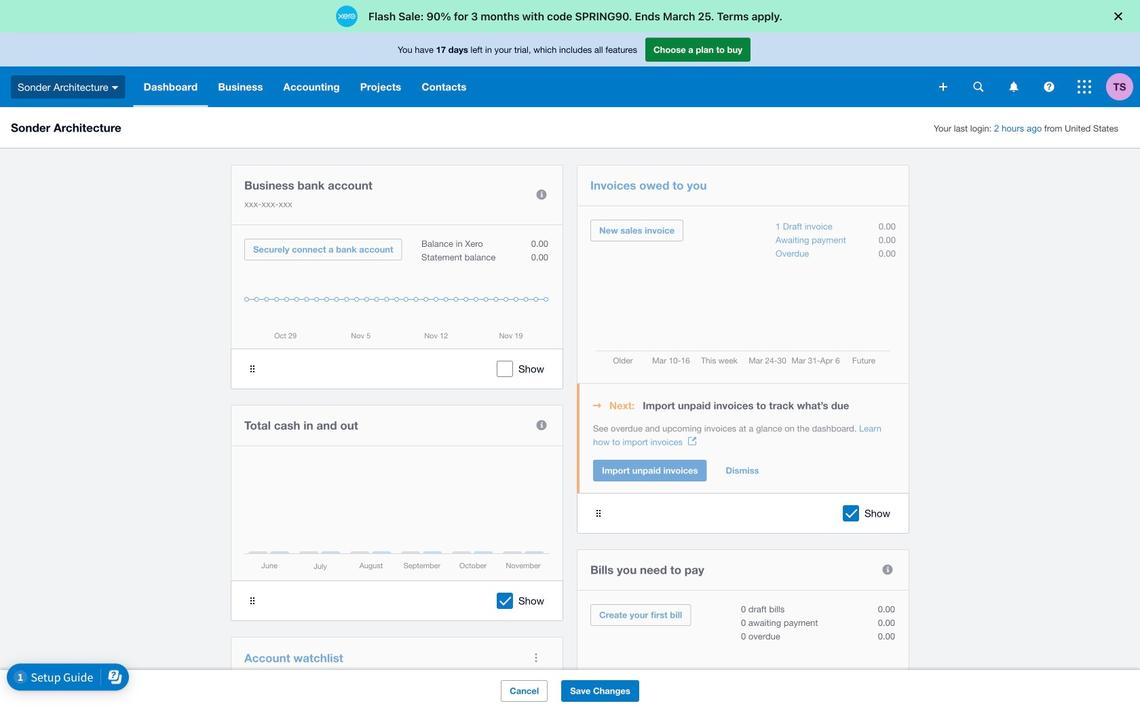 Task type: locate. For each thing, give the bounding box(es) containing it.
svg image
[[1078, 80, 1092, 94], [974, 82, 984, 92], [1010, 82, 1019, 92], [1045, 82, 1055, 92], [112, 86, 119, 89]]

svg image
[[940, 83, 948, 91]]

banner
[[0, 33, 1141, 107]]

opens in a new tab image
[[688, 438, 697, 446]]

dialog
[[0, 0, 1141, 33]]

panel body document
[[593, 422, 896, 449]]



Task type: vqa. For each thing, say whether or not it's contained in the screenshot.
banner
yes



